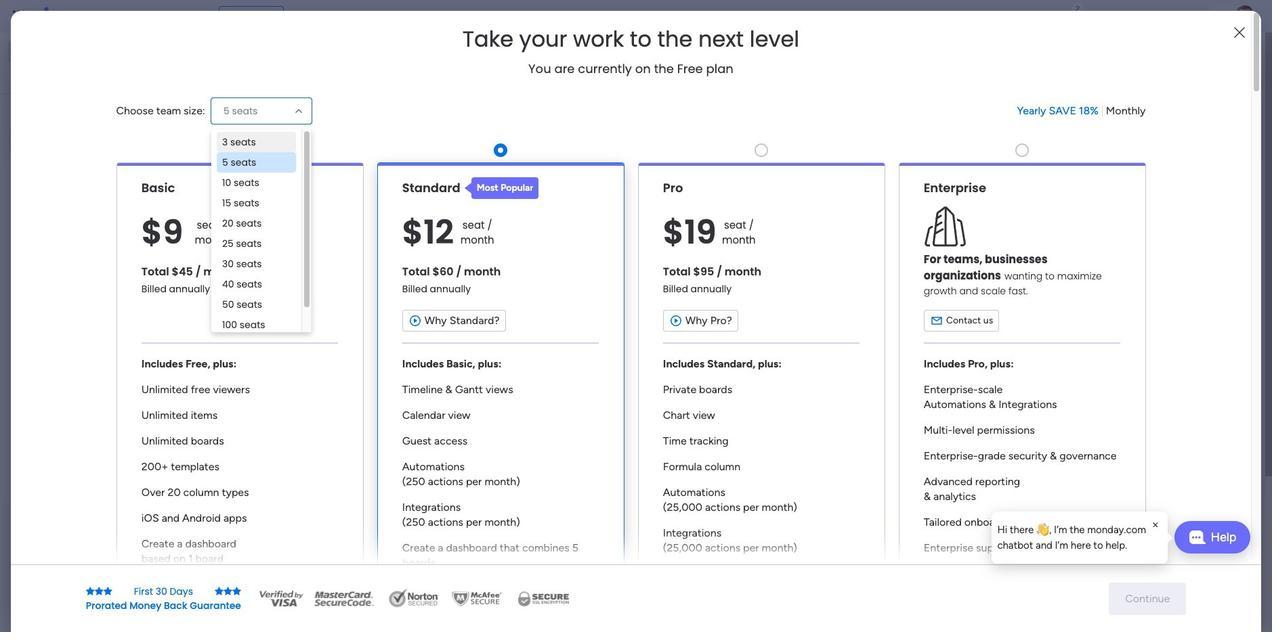Task type: vqa. For each thing, say whether or not it's contained in the screenshot.
left Public board image
no



Task type: describe. For each thing, give the bounding box(es) containing it.
1 vertical spatial option
[[8, 64, 165, 85]]

select product image
[[12, 9, 26, 23]]

4 star image from the left
[[232, 587, 241, 597]]

tier options list box
[[116, 138, 1146, 612]]

1 horizontal spatial terry turtle image
[[1235, 5, 1256, 27]]

invite members image
[[1092, 9, 1105, 23]]

chat bot icon image
[[1189, 531, 1206, 545]]

help center element
[[1008, 559, 1212, 613]]

mcafee secure image
[[450, 589, 504, 610]]

basic tier selected option
[[116, 163, 364, 612]]

close recently visited image
[[250, 110, 266, 127]]

quick search results list box
[[250, 127, 976, 472]]

terry turtle image
[[282, 557, 309, 584]]

add to favorites image
[[939, 248, 952, 261]]

1 star image from the left
[[86, 587, 95, 597]]

remove from favorites image
[[460, 248, 474, 261]]

mastercard secure code image
[[310, 589, 378, 610]]

1 star image from the left
[[104, 587, 112, 597]]

0 horizontal spatial add to favorites image
[[460, 414, 474, 427]]

see plans image
[[225, 9, 237, 24]]

update feed image
[[1062, 9, 1076, 23]]

ssl encrypted image
[[510, 589, 577, 610]]

notifications image
[[1032, 9, 1046, 23]]

2 image
[[1072, 1, 1084, 16]]

1 vertical spatial terry turtle image
[[282, 607, 309, 633]]

3 star image from the left
[[224, 587, 232, 597]]

2 component image from the left
[[745, 269, 758, 281]]

help image
[[1185, 9, 1198, 23]]

0 vertical spatial option
[[8, 41, 165, 62]]



Task type: locate. For each thing, give the bounding box(es) containing it.
option
[[8, 41, 165, 62], [8, 64, 165, 85], [0, 160, 173, 163]]

add to favorites image
[[699, 248, 713, 261], [460, 414, 474, 427]]

enterprise tier selected option
[[899, 163, 1146, 612]]

monday marketplace image
[[1122, 9, 1135, 23]]

templates image image
[[1021, 273, 1200, 366]]

1 component image from the left
[[506, 269, 518, 281]]

pro tier selected option
[[638, 163, 885, 612]]

star image
[[86, 587, 95, 597], [95, 587, 104, 597]]

section head
[[465, 177, 539, 199]]

getting started element
[[1008, 494, 1212, 548]]

heading
[[463, 27, 800, 52]]

2 element
[[387, 510, 403, 527], [387, 510, 403, 527]]

section head inside standard tier selected option
[[465, 177, 539, 199]]

0 vertical spatial add to favorites image
[[699, 248, 713, 261]]

verified by visa image
[[258, 589, 305, 610]]

norton secured image
[[384, 589, 445, 610]]

0 horizontal spatial component image
[[506, 269, 518, 281]]

circle o image
[[1029, 162, 1038, 172]]

2 vertical spatial option
[[0, 160, 173, 163]]

1 vertical spatial add to favorites image
[[460, 414, 474, 427]]

check circle image
[[1029, 145, 1038, 155]]

terry turtle image down terry turtle icon
[[282, 607, 309, 633]]

standard tier selected option
[[377, 163, 625, 612]]

star image
[[104, 587, 112, 597], [215, 587, 224, 597], [224, 587, 232, 597], [232, 587, 241, 597]]

terry turtle image right help 'image'
[[1235, 5, 1256, 27]]

0 vertical spatial terry turtle image
[[1235, 5, 1256, 27]]

2 star image from the left
[[215, 587, 224, 597]]

1 horizontal spatial add to favorites image
[[699, 248, 713, 261]]

0 horizontal spatial terry turtle image
[[282, 607, 309, 633]]

2 star image from the left
[[95, 587, 104, 597]]

terry turtle image
[[1235, 5, 1256, 27], [282, 607, 309, 633]]

search everything image
[[1155, 9, 1168, 23]]

1 horizontal spatial component image
[[745, 269, 758, 281]]

dialog
[[992, 512, 1168, 565]]

list box
[[0, 158, 173, 482]]

billing cycle selection group
[[1018, 104, 1146, 118]]

component image
[[506, 269, 518, 281], [745, 269, 758, 281]]



